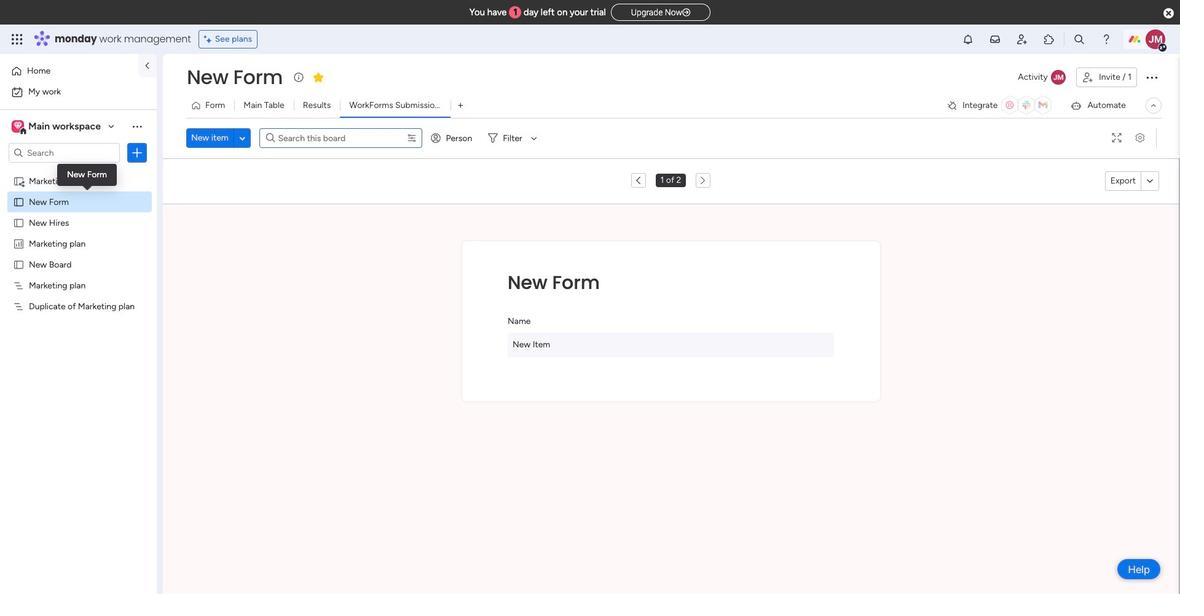Task type: locate. For each thing, give the bounding box(es) containing it.
public board image
[[13, 196, 25, 208], [13, 217, 25, 229], [13, 259, 25, 270]]

options image
[[1144, 70, 1159, 85]]

public dashboard image
[[13, 238, 25, 250]]

3 public board image from the top
[[13, 259, 25, 270]]

remove from favorites image
[[312, 71, 325, 83]]

2 vertical spatial public board image
[[13, 259, 25, 270]]

arrow down image
[[527, 131, 541, 146]]

1 vertical spatial public board image
[[13, 217, 25, 229]]

public board image down public dashboard icon
[[13, 259, 25, 270]]

search options image
[[407, 133, 417, 143]]

jeremy miller image
[[1146, 30, 1165, 49]]

settings image
[[1130, 134, 1150, 143]]

1 public board image from the top
[[13, 196, 25, 208]]

new form element
[[508, 271, 834, 295]]

see plans image
[[204, 33, 215, 46]]

public board image down the shareable board image
[[13, 196, 25, 208]]

help image
[[1100, 33, 1113, 45]]

option
[[7, 61, 131, 81], [7, 82, 149, 102], [0, 170, 157, 172]]

invite members image
[[1016, 33, 1028, 45]]

workspace options image
[[131, 120, 143, 133]]

shareable board image
[[13, 175, 25, 187]]

open full screen image
[[1107, 134, 1127, 143]]

None field
[[184, 65, 286, 90]]

select product image
[[11, 33, 23, 45]]

next submission image
[[698, 176, 708, 186]]

list box
[[0, 168, 157, 483]]

1 vertical spatial option
[[7, 82, 149, 102]]

public board image up public dashboard icon
[[13, 217, 25, 229]]

0 vertical spatial public board image
[[13, 196, 25, 208]]

2 workspace image from the left
[[14, 120, 22, 133]]

workspace image
[[12, 120, 24, 133], [14, 120, 22, 133]]

dapulse rightstroke image
[[682, 8, 690, 17]]

0 vertical spatial option
[[7, 61, 131, 81]]



Task type: describe. For each thing, give the bounding box(es) containing it.
board activity image
[[1051, 70, 1066, 85]]

Search in workspace field
[[26, 146, 103, 160]]

search everything image
[[1073, 33, 1085, 45]]

collapse board header image
[[1149, 101, 1159, 111]]

add view image
[[458, 101, 463, 110]]

notifications image
[[962, 33, 974, 45]]

Search this board field
[[275, 130, 375, 147]]

angle down image
[[239, 134, 245, 143]]

dapulse close image
[[1164, 7, 1174, 20]]

2 vertical spatial option
[[0, 170, 157, 172]]

update feed image
[[989, 33, 1001, 45]]

2 public board image from the top
[[13, 217, 25, 229]]

previous submission image
[[633, 176, 643, 186]]

1 workspace image from the left
[[12, 120, 24, 133]]

show board description image
[[291, 71, 306, 84]]

v2 search image
[[266, 131, 275, 145]]

monday marketplace image
[[1043, 33, 1055, 45]]

workspace selection element
[[12, 119, 103, 135]]

options image
[[131, 147, 143, 159]]



Task type: vqa. For each thing, say whether or not it's contained in the screenshot.
Notifications image
yes



